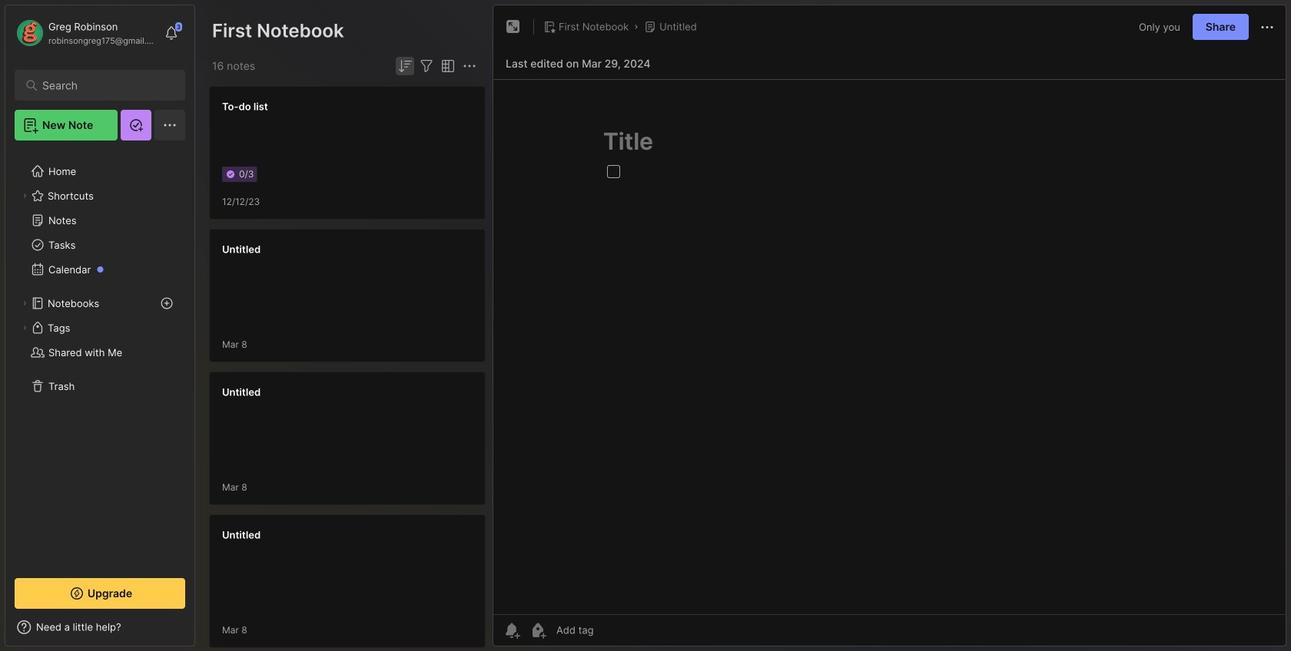 Task type: locate. For each thing, give the bounding box(es) containing it.
0 horizontal spatial more actions image
[[460, 57, 479, 75]]

more actions image inside note window element
[[1258, 18, 1277, 37]]

click to collapse image
[[194, 623, 206, 642]]

none search field inside main element
[[42, 76, 165, 95]]

1 vertical spatial more actions field
[[460, 57, 479, 75]]

tree inside main element
[[5, 150, 195, 565]]

View options field
[[436, 57, 457, 75]]

expand notebooks image
[[20, 299, 29, 308]]

None search field
[[42, 76, 165, 95]]

add a reminder image
[[503, 622, 521, 640]]

1 horizontal spatial more actions field
[[1258, 17, 1277, 37]]

More actions field
[[1258, 17, 1277, 37], [460, 57, 479, 75]]

1 horizontal spatial more actions image
[[1258, 18, 1277, 37]]

more actions image
[[1258, 18, 1277, 37], [460, 57, 479, 75]]

expand tags image
[[20, 324, 29, 333]]

Add tag field
[[555, 624, 670, 638]]

1 vertical spatial more actions image
[[460, 57, 479, 75]]

expand note image
[[504, 18, 523, 36]]

tree
[[5, 150, 195, 565]]

0 horizontal spatial more actions field
[[460, 57, 479, 75]]

0 vertical spatial more actions image
[[1258, 18, 1277, 37]]



Task type: describe. For each thing, give the bounding box(es) containing it.
WHAT'S NEW field
[[5, 616, 195, 640]]

more actions image for top more actions field
[[1258, 18, 1277, 37]]

Sort options field
[[396, 57, 414, 75]]

note window element
[[493, 5, 1287, 651]]

Account field
[[15, 18, 157, 48]]

main element
[[0, 0, 200, 652]]

more actions image for the left more actions field
[[460, 57, 479, 75]]

add tag image
[[529, 622, 547, 640]]

add filters image
[[417, 57, 436, 75]]

Search text field
[[42, 78, 165, 93]]

Add filters field
[[417, 57, 436, 75]]

Note Editor text field
[[494, 79, 1286, 615]]

0 vertical spatial more actions field
[[1258, 17, 1277, 37]]



Task type: vqa. For each thing, say whether or not it's contained in the screenshot.
the topmost 'More Actions' icon
yes



